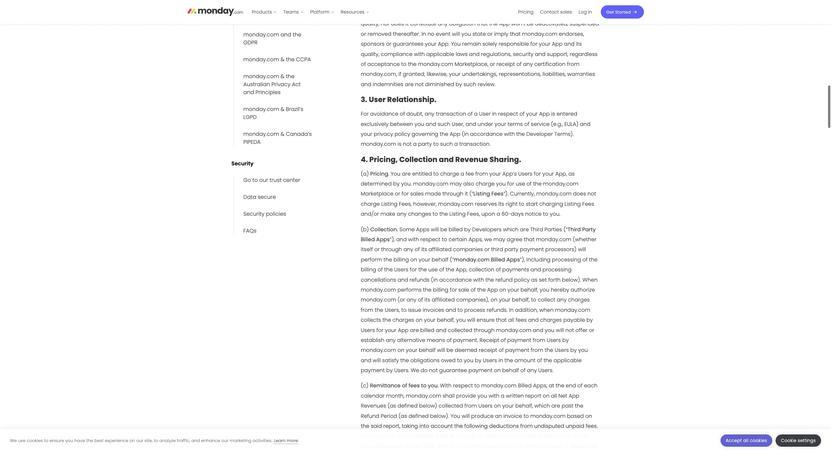 Task type: describe. For each thing, give the bounding box(es) containing it.
1 vertical spatial unpaid
[[403, 443, 422, 450]]

users down "receipt"
[[483, 357, 497, 365]]

. inside . the app review and/or approval by monday.com does not constitute an endorsement or guarantee of the app's reliability and quality, nor does it constitute any obligation that the app won't be deactivated, suspended or removed thereafter. in no event will you state or imply that monday.com endorses, sponsors or guarantees your app. you remain solely responsible for your app and its quality, compliance with applicable laws and regulations, security and support, regardless of acceptance to the monday.com marketplace, or receipt of any certification from monday.com, if granted; likewise, your undertakings, representations, liabilities, warranties and indemnities are not diminished by such review.
[[480, 0, 481, 8]]

2 horizontal spatial apps
[[506, 256, 520, 264]]

you. inside you are entitled to charge a fee from your app's users for your app, as determined by you. monday.com may also charge you for use of the monday.com marketplace or for sales made through it ("
[[401, 180, 412, 188]]

provide
[[456, 392, 476, 400]]

you down the fees.
[[580, 433, 589, 440]]

and down endorses, on the top
[[564, 40, 575, 48]]

use inside "), including processing of the billing of the users for the use of the app, collection of payments and processing cancellations and refunds (in accordance with the refund policy as set forth below). when monday.com performs the billing for sale of the app on your behalf, you hereby authorize monday.com (or any of its affiliated companies), on your behalf, to collect any charges from the users, to issue invoices and to process refunds. in addition, when monday.com collects the charges on your behalf, you will ensure that all fees and charges payable by users for your app are billed and collected through monday.com and you will not offer or establish any alternative means of payment. receipt of payment from users by monday.com on your behalf will be deemed receipt of payment from the users by you and will satisfy the obligations owed to you by users in the amount of the applicable payment by users. we do not guarantee payment on behalf of any users.
[[428, 266, 438, 274]]

0 horizontal spatial our
[[136, 438, 143, 444]]

with inside for avoidance of doubt, any transaction of a user in respect of your app is entered exclusively between you and such user, and under your terms of service (e.g., eula) and your privacy policy governing the app (in accordance with the developer terms). monday.com is not a party to such a transaction.
[[504, 130, 515, 138]]

nor
[[381, 20, 390, 28]]

and up 'certification'
[[535, 50, 545, 58]]

monday.com inside "), and with respect to certain apps, we may agree that monday.com (whether itself or through any of its affiliated companies or third party payment processors) will perform the billing on your behalf ("
[[536, 236, 571, 244]]

1 horizontal spatial charges
[[540, 317, 562, 324]]

1 vertical spatial constitute
[[410, 20, 436, 28]]

app up alternative
[[398, 327, 409, 334]]

users down the collects
[[361, 327, 375, 334]]

suspended
[[570, 20, 599, 28]]

will down "payable"
[[556, 327, 564, 334]]

(or
[[398, 296, 405, 304]]

0 vertical spatial apps
[[416, 226, 429, 233]]

offer
[[575, 327, 588, 334]]

users down "payable"
[[555, 347, 569, 354]]

past
[[562, 403, 573, 410]]

on down refund
[[499, 286, 506, 294]]

thereafter.
[[393, 30, 420, 38]]

monday.com and the gdpr link
[[233, 30, 316, 48]]

marketplace
[[361, 190, 393, 198]]

or up imply on the right
[[495, 10, 501, 18]]

0 vertical spatial charge
[[440, 170, 459, 178]]

all inside "), including processing of the billing of the users for the use of the app, collection of payments and processing cancellations and refunds (in accordance with the refund policy as set forth below). when monday.com performs the billing for sale of the app on your behalf, you hereby authorize monday.com (or any of its affiliated companies), on your behalf, to collect any charges from the users, to issue invoices and to process refunds. in addition, when monday.com collects the charges on your behalf, you will ensure that all fees and charges payable by users for your app are billed and collected through monday.com and you will not offer or establish any alternative means of payment. receipt of payment from users by monday.com on your behalf will be deemed receipt of payment from the users by you and will satisfy the obligations owed to you by users in the amount of the applicable payment by users. we do not guarantee payment on behalf of any users.
[[508, 317, 514, 324]]

a down governing
[[413, 140, 417, 148]]

start
[[526, 200, 538, 208]]

0 vertical spatial constitute
[[422, 10, 448, 18]]

0 vertical spatial processing
[[552, 256, 581, 264]]

1 vertical spatial be
[[440, 226, 447, 233]]

removed
[[368, 30, 391, 38]]

not inside for avoidance of doubt, any transaction of a user in respect of your app is entered exclusively between you and such user, and under your terms of service (e.g., eula) and your privacy policy governing the app (in accordance with the developer terms). monday.com is not a party to such a transaction.
[[403, 140, 412, 148]]

your up service at the top of page
[[526, 110, 538, 118]]

through inside "), including processing of the billing of the users for the use of the app, collection of payments and processing cancellations and refunds (in accordance with the refund policy as set forth below). when monday.com performs the billing for sale of the app on your behalf, you hereby authorize monday.com (or any of its affiliated companies), on your behalf, to collect any charges from the users, to issue invoices and to process refunds. in addition, when monday.com collects the charges on your behalf, you will ensure that all fees and charges payable by users for your app are billed and collected through monday.com and you will not offer or establish any alternative means of payment. receipt of payment from users by monday.com on your behalf will be deemed receipt of payment from the users by you and will satisfy the obligations owed to you by users in the amount of the applicable payment by users. we do not guarantee payment on behalf of any users.
[[474, 327, 495, 334]]

and down establish
[[361, 357, 371, 365]]

you down deemed
[[464, 357, 473, 365]]

receipt inside "), including processing of the billing of the users for the use of the app, collection of payments and processing cancellations and refunds (in accordance with the refund policy as set forth below). when monday.com performs the billing for sale of the app on your behalf, you hereby authorize monday.com (or any of its affiliated companies), on your behalf, to collect any charges from the users, to issue invoices and to process refunds. in addition, when monday.com collects the charges on your behalf, you will ensure that all fees and charges payable by users for your app are billed and collected through monday.com and you will not offer or establish any alternative means of payment. receipt of payment from users by monday.com on your behalf will be deemed receipt of payment from the users by you and will satisfy the obligations owed to you by users in the amount of the applicable payment by users. we do not guarantee payment on behalf of any users.
[[479, 347, 497, 354]]

pricing.
[[370, 170, 389, 178]]

by down offer
[[570, 347, 577, 354]]

below). inside "), including processing of the billing of the users for the use of the app, collection of payments and processing cancellations and refunds (in accordance with the refund policy as set forth below). when monday.com performs the billing for sale of the app on your behalf, you hereby authorize monday.com (or any of its affiliated companies), on your behalf, to collect any charges from the users, to issue invoices and to process refunds. in addition, when monday.com collects the charges on your behalf, you will ensure that all fees and charges payable by users for your app are billed and collected through monday.com and you will not offer or establish any alternative means of payment. receipt of payment from users by monday.com on your behalf will be deemed receipt of payment from the users by you and will satisfy the obligations owed to you by users in the amount of the applicable payment by users. we do not guarantee payment on behalf of any users.
[[562, 276, 581, 284]]

by up offer
[[586, 317, 593, 324]]

approval
[[544, 0, 568, 8]]

0 vertical spatial user
[[369, 95, 386, 105]]

listing up "certain"
[[449, 210, 466, 218]]

performs
[[398, 286, 422, 294]]

be inside . the app review and/or approval by monday.com does not constitute an endorsement or guarantee of the app's reliability and quality, nor does it constitute any obligation that the app won't be deactivated, suspended or removed thereafter. in no event will you state or imply that monday.com endorses, sponsors or guarantees your app. you remain solely responsible for your app and its quality, compliance with applicable laws and regulations, security and support, regardless of acceptance to the monday.com marketplace, or receipt of any certification from monday.com, if granted; likewise, your undertakings, representations, liabilities, warranties and indemnities are not diminished by such review.
[[527, 20, 534, 28]]

will down changes
[[431, 226, 439, 233]]

"), for and
[[390, 236, 395, 244]]

fees inside "), including processing of the billing of the users for the use of the app, collection of payments and processing cancellations and refunds (in accordance with the refund policy as set forth below). when monday.com performs the billing for sale of the app on your behalf, you hereby authorize monday.com (or any of its affiliated companies), on your behalf, to collect any charges from the users, to issue invoices and to process refunds. in addition, when monday.com collects the charges on your behalf, you will ensure that all fees and charges payable by users for your app are billed and collected through monday.com and you will not offer or establish any alternative means of payment. receipt of payment from users by monday.com on your behalf will be deemed receipt of payment from the users by you and will satisfy the obligations owed to you by users in the amount of the applicable payment by users. we do not guarantee payment on behalf of any users.
[[516, 317, 527, 324]]

through inside you are entitled to charge a fee from your app's users for your app, as determined by you. monday.com may also charge you for use of the monday.com marketplace or for sales made through it ("
[[443, 190, 463, 198]]

and right log
[[589, 10, 599, 18]]

monday.com logo image
[[187, 4, 243, 18]]

support,
[[547, 50, 568, 58]]

you down offer
[[578, 347, 588, 354]]

you left with
[[428, 382, 438, 390]]

your down exclusively
[[361, 130, 372, 138]]

and right 'invoices'
[[446, 306, 456, 314]]

canada's
[[286, 130, 312, 138]]

1 vertical spatial undisputed
[[372, 443, 402, 450]]

policy inside "), including processing of the billing of the users for the use of the app, collection of payments and processing cancellations and refunds (in accordance with the refund policy as set forth below). when monday.com performs the billing for sale of the app on your behalf, you hereby authorize monday.com (or any of its affiliated companies), on your behalf, to collect any charges from the users, to issue invoices and to process refunds. in addition, when monday.com collects the charges on your behalf, you will ensure that all fees and charges payable by users for your app are billed and collected through monday.com and you will not offer or establish any alternative means of payment. receipt of payment from users by monday.com on your behalf will be deemed receipt of payment from the users by you and will satisfy the obligations owed to you by users in the amount of the applicable payment by users. we do not guarantee payment on behalf of any users.
[[514, 276, 530, 284]]

reliability
[[564, 10, 587, 18]]

diminished
[[425, 81, 454, 88]]

by up "reliability"
[[569, 0, 576, 8]]

ensure inside 'dialog'
[[50, 438, 64, 444]]

the inside "). currently, monday.com does not charge listing fees, however, monday.com reserves its right to start charging listing fees and/or make any changes to the listing fees, upon a 60-days notice to you.
[[439, 210, 448, 218]]

endorsement
[[458, 10, 494, 18]]

report,
[[383, 423, 400, 430]]

and up governing
[[426, 120, 436, 128]]

itself inside "), and with respect to certain apps, we may agree that monday.com (whether itself or through any of its affiliated companies or third party payment processors) will perform the billing on your behalf ("
[[361, 246, 373, 254]]

payment inside "with respect to monday.com billed apps, at the end of each calendar month, monday.com shall provide you with a written report on all net app revenues (as defined below) collected from users on your behalf, which are past the refund period (as defined below). you will produce an invoice to monday.com based on the said report, taking into account the following deductions from undisputed unpaid fees. monday.com then (whether itself or through its payment processors) shall remit to you any undisputed unpaid fees, minus: (i) the revenue share (as defined below), if appli"
[[486, 433, 510, 440]]

users inside you are entitled to charge a fee from your app's users for your app, as determined by you. monday.com may also charge you for use of the monday.com marketplace or for sales made through it ("
[[518, 170, 532, 178]]

fees inside "). currently, monday.com does not charge listing fees, however, monday.com reserves its right to start charging listing fees and/or make any changes to the listing fees, upon a 60-days notice to you.
[[582, 200, 594, 208]]

your up support,
[[539, 40, 550, 48]]

or up solely
[[487, 30, 493, 38]]

developer
[[526, 130, 553, 138]]

on down at
[[543, 392, 550, 400]]

agree
[[507, 236, 522, 244]]

your down no
[[425, 40, 436, 48]]

& for monday.com & the australian privacy act and principles
[[281, 73, 284, 80]]

may inside you are entitled to charge a fee from your app's users for your app, as determined by you. monday.com may also charge you for use of the monday.com marketplace or for sales made through it ("
[[450, 180, 462, 188]]

app, inside you are entitled to charge a fee from your app's users for your app, as determined by you. monday.com may also charge you for use of the monday.com marketplace or for sales made through it ("
[[555, 170, 567, 178]]

for up ").
[[507, 180, 514, 188]]

fee
[[466, 170, 474, 178]]

regardless
[[570, 50, 598, 58]]

governing
[[412, 130, 438, 138]]

monday.com & canada's pipeda
[[243, 130, 312, 146]]

amount
[[515, 357, 536, 365]]

app, inside "), including processing of the billing of the users for the use of the app, collection of payments and processing cancellations and refunds (in accordance with the refund policy as set forth below). when monday.com performs the billing for sale of the app on your behalf, you hereby authorize monday.com (or any of its affiliated companies), on your behalf, to collect any charges from the users, to issue invoices and to process refunds. in addition, when monday.com collects the charges on your behalf, you will ensure that all fees and charges payable by users for your app are billed and collected through monday.com and you will not offer or establish any alternative means of payment. receipt of payment from users by monday.com on your behalf will be deemed receipt of payment from the users by you and will satisfy the obligations owed to you by users in the amount of the applicable payment by users. we do not guarantee payment on behalf of any users.
[[456, 266, 467, 274]]

the inside 'monday.com & the australian privacy act and principles'
[[286, 73, 295, 80]]

for avoidance of doubt, any transaction of a user in respect of your app is entered exclusively between you and such user, and under your terms of service (e.g., eula) and your privacy policy governing the app (in accordance with the developer terms). monday.com is not a party to such a transaction.
[[361, 110, 590, 148]]

policy inside for avoidance of doubt, any transaction of a user in respect of your app is entered exclusively between you and such user, and under your terms of service (e.g., eula) and your privacy policy governing the app (in accordance with the developer terms). monday.com is not a party to such a transaction.
[[395, 130, 410, 138]]

fees,
[[424, 443, 436, 450]]

2 vertical spatial behalf
[[502, 367, 519, 375]]

your down refund
[[508, 286, 519, 294]]

addition,
[[515, 306, 538, 314]]

1 vertical spatial such
[[438, 120, 450, 128]]

1 users. from the left
[[394, 367, 409, 375]]

its inside "), including processing of the billing of the users for the use of the app, collection of payments and processing cancellations and refunds (in accordance with the refund policy as set forth below). when monday.com performs the billing for sale of the app on your behalf, you hereby authorize monday.com (or any of its affiliated companies), on your behalf, to collect any charges from the users, to issue invoices and to process refunds. in addition, when monday.com collects the charges on your behalf, you will ensure that all fees and charges payable by users for your app are billed and collected through monday.com and you will not offer or establish any alternative means of payment. receipt of payment from users by monday.com on your behalf will be deemed receipt of payment from the users by you and will satisfy the obligations owed to you by users in the amount of the applicable payment by users. we do not guarantee payment on behalf of any users.
[[424, 296, 430, 304]]

pipeda
[[243, 138, 261, 146]]

2 horizontal spatial billing
[[433, 286, 448, 294]]

for up changes
[[402, 190, 409, 198]]

gdpr
[[243, 39, 258, 46]]

cookies for all
[[750, 438, 767, 444]]

2 horizontal spatial ("
[[564, 226, 568, 233]]

by inside you are entitled to charge a fee from your app's users for your app, as determined by you. monday.com may also charge you for use of the monday.com marketplace or for sales made through it ("
[[393, 180, 400, 188]]

will down process
[[467, 317, 475, 324]]

some
[[399, 226, 415, 233]]

dialog containing we use cookies to ensure you have the best experience on our site, to analyze traffic, and enhance our marketing activities.
[[0, 430, 831, 453]]

platform
[[310, 9, 330, 15]]

any right the (or
[[407, 296, 416, 304]]

from inside you are entitled to charge a fee from your app's users for your app, as determined by you. monday.com may also charge you for use of the monday.com marketplace or for sales made through it ("
[[475, 170, 488, 178]]

listing up make
[[381, 200, 397, 208]]

you right provide
[[478, 392, 487, 400]]

it inside . the app review and/or approval by monday.com does not constitute an endorsement or guarantee of the app's reliability and quality, nor does it constitute any obligation that the app won't be deactivated, suspended or removed thereafter. in no event will you state or imply that monday.com endorses, sponsors or guarantees your app. you remain solely responsible for your app and its quality, compliance with applicable laws and regulations, security and support, regardless of acceptance to the monday.com marketplace, or receipt of any certification from monday.com, if granted; likewise, your undertakings, representations, liabilities, warranties and indemnities are not diminished by such review.
[[406, 20, 409, 28]]

sub-processors, subsidiaries & support
[[243, 6, 303, 22]]

respect inside for avoidance of doubt, any transaction of a user in respect of your app is entered exclusively between you and such user, and under your terms of service (e.g., eula) and your privacy policy governing the app (in accordance with the developer terms). monday.com is not a party to such a transaction.
[[498, 110, 518, 118]]

of inside "), and with respect to certain apps, we may agree that monday.com (whether itself or through any of its affiliated companies or third party payment processors) will perform the billing on your behalf ("
[[415, 246, 420, 254]]

a left "transaction."
[[454, 140, 458, 148]]

by down deemed
[[475, 357, 481, 365]]

and/or inside "). currently, monday.com does not charge listing fees, however, monday.com reserves its right to start charging listing fees and/or make any changes to the listing fees, upon a 60-days notice to you.
[[361, 210, 379, 218]]

and inside "), and with respect to certain apps, we may agree that monday.com (whether itself or through any of its affiliated companies or third party payment processors) will perform the billing on your behalf ("
[[396, 236, 407, 244]]

or up perform
[[374, 246, 380, 254]]

your inside "with respect to monday.com billed apps, at the end of each calendar month, monday.com shall provide you with a written report on all net app revenues (as defined below) collected from users on your behalf, which are past the refund period (as defined below). you will produce an invoice to monday.com based on the said report, taking into account the following deductions from undisputed unpaid fees. monday.com then (whether itself or through its payment processors) shall remit to you any undisputed unpaid fees, minus: (i) the revenue share (as defined below), if appli"
[[502, 403, 514, 410]]

and up performs
[[398, 276, 408, 284]]

with respect to monday.com billed apps, at the end of each calendar month, monday.com shall provide you with a written report on all net app revenues (as defined below) collected from users on your behalf, which are past the refund period (as defined below). you will produce an invoice to monday.com based on the said report, taking into account the following deductions from undisputed unpaid fees. monday.com then (whether itself or through its payment processors) shall remit to you any undisputed unpaid fees, minus: (i) the revenue share (as defined below), if appli
[[361, 382, 599, 453]]

through any
[[381, 246, 413, 254]]

notice
[[525, 210, 542, 218]]

processors) inside "with respect to monday.com billed apps, at the end of each calendar month, monday.com shall provide you with a written report on all net app revenues (as defined below) collected from users on your behalf, which are past the refund period (as defined below). you will produce an invoice to monday.com based on the said report, taking into account the following deductions from undisputed unpaid fees. monday.com then (whether itself or through its payment processors) shall remit to you any undisputed unpaid fees, minus: (i) the revenue share (as defined below), if appli"
[[511, 433, 543, 440]]

apps inside third party billed apps
[[376, 236, 390, 244]]

1 vertical spatial .
[[438, 382, 439, 390]]

end
[[566, 382, 576, 390]]

user,
[[452, 120, 464, 128]]

charging
[[539, 200, 563, 208]]

1 vertical spatial processing
[[543, 266, 572, 274]]

contact sales
[[540, 9, 572, 15]]

any up event
[[438, 20, 448, 28]]

1 horizontal spatial undisputed
[[534, 423, 564, 430]]

are up 'agree'
[[520, 226, 529, 233]]

by down "payable"
[[562, 337, 569, 344]]

1 vertical spatial is
[[398, 140, 401, 148]]

use inside you are entitled to charge a fee from your app's users for your app, as determined by you. monday.com may also charge you for use of the monday.com marketplace or for sales made through it ("
[[516, 180, 525, 188]]

you left have
[[65, 438, 73, 444]]

0 vertical spatial fees
[[491, 190, 503, 198]]

hereby
[[551, 286, 569, 294]]

. the app review and/or approval by monday.com does not constitute an endorsement or guarantee of the app's reliability and quality, nor does it constitute any obligation that the app won't be deactivated, suspended or removed thereafter. in no event will you state or imply that monday.com endorses, sponsors or guarantees your app. you remain solely responsible for your app and its quality, compliance with applicable laws and regulations, security and support, regardless of acceptance to the monday.com marketplace, or receipt of any certification from monday.com, if granted; likewise, your undertakings, representations, liabilities, warranties and indemnities are not diminished by such review.
[[361, 0, 599, 88]]

companies),
[[456, 296, 489, 304]]

& inside sub-processors, subsidiaries & support
[[277, 14, 281, 22]]

forth
[[548, 276, 561, 284]]

based
[[567, 413, 584, 420]]

monday.com & the australian privacy act and principles
[[243, 73, 301, 96]]

0 horizontal spatial use
[[18, 438, 26, 444]]

any inside for avoidance of doubt, any transaction of a user in respect of your app is entered exclusively between you and such user, and under your terms of service (e.g., eula) and your privacy policy governing the app (in accordance with the developer terms). monday.com is not a party to such a transaction.
[[425, 110, 434, 118]]

perform
[[361, 256, 382, 264]]

and down addition,
[[528, 317, 539, 324]]

guarantees
[[393, 40, 423, 48]]

monday.com & the ccpa
[[243, 56, 311, 63]]

& for monday.com & canada's pipeda
[[281, 130, 284, 138]]

with inside "with respect to monday.com billed apps, at the end of each calendar month, monday.com shall provide you with a written report on all net app revenues (as defined below) collected from users on your behalf, which are past the refund period (as defined below). you will produce an invoice to monday.com based on the said report, taking into account the following deductions from undisputed unpaid fees. monday.com then (whether itself or through its payment processors) shall remit to you any undisputed unpaid fees, minus: (i) the revenue share (as defined below), if appli"
[[489, 392, 499, 400]]

and up means
[[436, 327, 446, 334]]

you inside you are entitled to charge a fee from your app's users for your app, as determined by you. monday.com may also charge you for use of the monday.com marketplace or for sales made through it ("
[[391, 170, 400, 178]]

following
[[464, 423, 488, 430]]

make
[[380, 210, 395, 218]]

any right establish
[[386, 337, 396, 344]]

refund
[[361, 413, 379, 420]]

a up under
[[474, 110, 478, 118]]

app up imply on the right
[[499, 20, 510, 28]]

its inside "). currently, monday.com does not charge listing fees, however, monday.com reserves its right to start charging listing fees and/or make any changes to the listing fees, upon a 60-days notice to you.
[[498, 200, 504, 208]]

faqs
[[243, 227, 256, 235]]

1 horizontal spatial billed
[[449, 226, 463, 233]]

any down amount
[[527, 367, 537, 375]]

authorize
[[571, 286, 595, 294]]

on inside "), and with respect to certain apps, we may agree that monday.com (whether itself or through any of its affiliated companies or third party payment processors) will perform the billing on your behalf ("
[[410, 256, 417, 264]]

and down including
[[531, 266, 541, 274]]

we inside 'dialog'
[[10, 438, 17, 444]]

receipt inside . the app review and/or approval by monday.com does not constitute an endorsement or guarantee of the app's reliability and quality, nor does it constitute any obligation that the app won't be deactivated, suspended or removed thereafter. in no event will you state or imply that monday.com endorses, sponsors or guarantees your app. you remain solely responsible for your app and its quality, compliance with applicable laws and regulations, security and support, regardless of acceptance to the monday.com marketplace, or receipt of any certification from monday.com, if granted; likewise, your undertakings, representations, liabilities, warranties and indemnities are not diminished by such review.
[[497, 60, 515, 68]]

(b)
[[361, 226, 370, 233]]

entered
[[557, 110, 577, 118]]

or up compliance
[[386, 40, 391, 48]]

the
[[483, 0, 492, 8]]

1 vertical spatial does
[[391, 20, 404, 28]]

1 horizontal spatial our
[[221, 438, 228, 444]]

2 users. from the left
[[538, 367, 553, 375]]

remittance
[[370, 382, 401, 390]]

refunds.
[[487, 306, 508, 314]]

your up refunds. at the right bottom of the page
[[499, 296, 510, 304]]

your up 'charging' on the right of the page
[[542, 170, 554, 178]]

and right collection
[[439, 155, 454, 165]]

analyze
[[159, 438, 176, 444]]

on down "receipt"
[[494, 367, 501, 375]]

of inside you are entitled to charge a fee from your app's users for your app, as determined by you. monday.com may also charge you for use of the monday.com marketplace or for sales made through it ("
[[527, 180, 532, 188]]

best
[[94, 438, 104, 444]]

on up the deductions
[[494, 403, 501, 410]]

obligation
[[449, 20, 476, 28]]

go
[[243, 177, 251, 184]]

you down when
[[545, 327, 554, 334]]

listing fees
[[473, 190, 503, 198]]

to inside you are entitled to charge a fee from your app's users for your app, as determined by you. monday.com may also charge you for use of the monday.com marketplace or for sales made through it ("
[[433, 170, 439, 178]]

apps, inside "), and with respect to certain apps, we may agree that monday.com (whether itself or through any of its affiliated companies or third party payment processors) will perform the billing on your behalf ("
[[469, 236, 483, 244]]

an inside . the app review and/or approval by monday.com does not constitute an endorsement or guarantee of the app's reliability and quality, nor does it constitute any obligation that the app won't be deactivated, suspended or removed thereafter. in no event will you state or imply that monday.com endorses, sponsors or guarantees your app. you remain solely responsible for your app and its quality, compliance with applicable laws and regulations, security and support, regardless of acceptance to the monday.com marketplace, or receipt of any certification from monday.com, if granted; likewise, your undertakings, representations, liabilities, warranties and indemnities are not diminished by such review.
[[450, 10, 457, 18]]

as inside you are entitled to charge a fee from your app's users for your app, as determined by you. monday.com may also charge you for use of the monday.com marketplace or for sales made through it ("
[[568, 170, 575, 178]]

your inside "), and with respect to certain apps, we may agree that monday.com (whether itself or through any of its affiliated companies or third party payment processors) will perform the billing on your behalf ("
[[419, 256, 430, 264]]

accordance inside "), including processing of the billing of the users for the use of the app, collection of payments and processing cancellations and refunds (in accordance with the refund policy as set forth below). when monday.com performs the billing for sale of the app on your behalf, you hereby authorize monday.com (or any of its affiliated companies), on your behalf, to collect any charges from the users, to issue invoices and to process refunds. in addition, when monday.com collects the charges on your behalf, you will ensure that all fees and charges payable by users for your app are billed and collected through monday.com and you will not offer or establish any alternative means of payment. receipt of payment from users by monday.com on your behalf will be deemed receipt of payment from the users by you and will satisfy the obligations owed to you by users in the amount of the applicable payment by users. we do not guarantee payment on behalf of any users.
[[439, 276, 472, 284]]

brazil's
[[286, 105, 303, 113]]

list containing products
[[248, 0, 372, 24]]

users inside "with respect to monday.com billed apps, at the end of each calendar month, monday.com shall provide you with a written report on all net app revenues (as defined below) collected from users on your behalf, which are past the refund period (as defined below). you will produce an invoice to monday.com based on the said report, taking into account the following deductions from undisputed unpaid fees. monday.com then (whether itself or through its payment processors) shall remit to you any undisputed unpaid fees, minus: (i) the revenue share (as defined below), if appli"
[[478, 403, 493, 410]]

as inside "), including processing of the billing of the users for the use of the app, collection of payments and processing cancellations and refunds (in accordance with the refund policy as set forth below). when monday.com performs the billing for sale of the app on your behalf, you hereby authorize monday.com (or any of its affiliated companies), on your behalf, to collect any charges from the users, to issue invoices and to process refunds. in addition, when monday.com collects the charges on your behalf, you will ensure that all fees and charges payable by users for your app are billed and collected through monday.com and you will not offer or establish any alternative means of payment. receipt of payment from users by monday.com on your behalf will be deemed receipt of payment from the users by you and will satisfy the obligations owed to you by users in the amount of the applicable payment by users. we do not guarantee payment on behalf of any users.
[[531, 276, 537, 284]]

3. user relationship.
[[361, 95, 436, 105]]

itself inside "with respect to monday.com billed apps, at the end of each calendar month, monday.com shall provide you with a written report on all net app revenues (as defined below) collected from users on your behalf, which are past the refund period (as defined below). you will produce an invoice to monday.com based on the said report, taking into account the following deductions from undisputed unpaid fees. monday.com then (whether itself or through its payment processors) shall remit to you any undisputed unpaid fees, minus: (i) the revenue share (as defined below), if appli"
[[436, 433, 448, 440]]

behalf, up addition,
[[512, 296, 530, 304]]

collects
[[361, 317, 381, 324]]

you down process
[[456, 317, 466, 324]]

acceptance
[[367, 60, 400, 68]]

on up the fees.
[[585, 413, 592, 420]]

by right diminished
[[456, 81, 462, 88]]

certain
[[449, 236, 467, 244]]

invoice
[[503, 413, 522, 420]]

you down set
[[540, 286, 549, 294]]

(" inside "), and with respect to certain apps, we may agree that monday.com (whether itself or through any of its affiliated companies or third party payment processors) will perform the billing on your behalf ("
[[450, 256, 454, 264]]

any inside "with respect to monday.com billed apps, at the end of each calendar month, monday.com shall provide you with a written report on all net app revenues (as defined below) collected from users on your behalf, which are past the refund period (as defined below). you will produce an invoice to monday.com based on the said report, taking into account the following deductions from undisputed unpaid fees. monday.com then (whether itself or through its payment processors) shall remit to you any undisputed unpaid fees, minus: (i) the revenue share (as defined below), if appli"
[[361, 443, 371, 450]]

2 vertical spatial such
[[440, 140, 453, 148]]

any down security
[[523, 60, 533, 68]]

the inside "), and with respect to certain apps, we may agree that monday.com (whether itself or through any of its affiliated companies or third party payment processors) will perform the billing on your behalf ("
[[384, 256, 392, 264]]

app up support,
[[552, 40, 563, 48]]

1 vertical spatial behalf
[[419, 347, 436, 354]]

or up sponsors
[[361, 30, 366, 38]]

and down remain
[[469, 50, 480, 58]]

indemnities
[[373, 81, 403, 88]]

to inside "), and with respect to certain apps, we may agree that monday.com (whether itself or through any of its affiliated companies or third party payment processors) will perform the billing on your behalf ("
[[442, 236, 447, 244]]

get started
[[606, 9, 631, 15]]

your down users, in the bottom of the page
[[385, 327, 396, 334]]

2 vertical spatial defined
[[523, 443, 543, 450]]

settings
[[798, 438, 816, 444]]

site,
[[144, 438, 153, 444]]

you inside . the app review and/or approval by monday.com does not constitute an endorsement or guarantee of the app's reliability and quality, nor does it constitute any obligation that the app won't be deactivated, suspended or removed thereafter. in no event will you state or imply that monday.com endorses, sponsors or guarantees your app. you remain solely responsible for your app and its quality, compliance with applicable laws and regulations, security and support, regardless of acceptance to the monday.com marketplace, or receipt of any certification from monday.com, if granted; likewise, your undertakings, representations, liabilities, warranties and indemnities are not diminished by such review.
[[451, 40, 461, 48]]

behalf, down 'invoices'
[[437, 317, 455, 324]]

for up refunds in the bottom of the page
[[410, 266, 417, 274]]

1 horizontal spatial billed
[[491, 256, 505, 264]]

at
[[549, 382, 554, 390]]

0 vertical spatial in
[[588, 9, 592, 15]]

each
[[584, 382, 598, 390]]

your down alternative
[[406, 347, 417, 354]]

in inside "), including processing of the billing of the users for the use of the app, collection of payments and processing cancellations and refunds (in accordance with the refund policy as set forth below). when monday.com performs the billing for sale of the app on your behalf, you hereby authorize monday.com (or any of its affiliated companies), on your behalf, to collect any charges from the users, to issue invoices and to process refunds. in addition, when monday.com collects the charges on your behalf, you will ensure that all fees and charges payable by users for your app are billed and collected through monday.com and you will not offer or establish any alternative means of payment. receipt of payment from users by monday.com on your behalf will be deemed receipt of payment from the users by you and will satisfy the obligations owed to you by users in the amount of the applicable payment by users. we do not guarantee payment on behalf of any users.
[[498, 357, 503, 365]]

secure
[[258, 193, 276, 201]]

and right traffic,
[[191, 438, 200, 444]]

0 horizontal spatial (as
[[388, 403, 396, 410]]

endorses,
[[559, 30, 584, 38]]

for up the currently,
[[534, 170, 541, 178]]

0 horizontal spatial shall
[[443, 392, 455, 400]]

below),
[[545, 443, 564, 450]]

invoices
[[423, 306, 444, 314]]

and right "eula)" at the top right of page
[[580, 120, 590, 128]]

1 vertical spatial billing
[[361, 266, 376, 274]]

app down user,
[[450, 130, 460, 138]]

through inside "with respect to monday.com billed apps, at the end of each calendar month, monday.com shall provide you with a written report on all net app revenues (as defined below) collected from users on your behalf, which are past the refund period (as defined below). you will produce an invoice to monday.com based on the said report, taking into account the following deductions from undisputed unpaid fees. monday.com then (whether itself or through its payment processors) shall remit to you any undisputed unpaid fees, minus: (i) the revenue share (as defined below), if appli"
[[456, 433, 477, 440]]

any down "hereby"
[[557, 296, 567, 304]]

1 horizontal spatial unpaid
[[566, 423, 584, 430]]

0 horizontal spatial charges
[[393, 317, 414, 324]]

and right user,
[[466, 120, 476, 128]]

if inside "with respect to monday.com billed apps, at the end of each calendar month, monday.com shall provide you with a written report on all net app revenues (as defined below) collected from users on your behalf, which are past the refund period (as defined below). you will produce an invoice to monday.com based on the said report, taking into account the following deductions from undisputed unpaid fees. monday.com then (whether itself or through its payment processors) shall remit to you any undisputed unpaid fees, minus: (i) the revenue share (as defined below), if appli"
[[565, 443, 568, 450]]

0 vertical spatial which
[[503, 226, 519, 233]]

to inside . the app review and/or approval by monday.com does not constitute an endorsement or guarantee of the app's reliability and quality, nor does it constitute any obligation that the app won't be deactivated, suspended or removed thereafter. in no event will you state or imply that monday.com endorses, sponsors or guarantees your app. you remain solely responsible for your app and its quality, compliance with applicable laws and regulations, security and support, regardless of acceptance to the monday.com marketplace, or receipt of any certification from monday.com, if granted; likewise, your undertakings, representations, liabilities, warranties and indemnities are not diminished by such review.
[[401, 60, 407, 68]]

from inside . the app review and/or approval by monday.com does not constitute an endorsement or guarantee of the app's reliability and quality, nor does it constitute any obligation that the app won't be deactivated, suspended or removed thereafter. in no event will you state or imply that monday.com endorses, sponsors or guarantees your app. you remain solely responsible for your app and its quality, compliance with applicable laws and regulations, security and support, regardless of acceptance to the monday.com marketplace, or receipt of any certification from monday.com, if granted; likewise, your undertakings, representations, liabilities, warranties and indemnities are not diminished by such review.
[[567, 60, 579, 68]]

0 vertical spatial fees,
[[399, 200, 412, 208]]

users down through any on the left bottom of the page
[[394, 266, 408, 274]]

4.
[[361, 155, 368, 165]]

1 horizontal spatial shall
[[544, 433, 556, 440]]

or down regulations,
[[490, 60, 495, 68]]

behalf, up the collect
[[521, 286, 538, 294]]

including
[[526, 256, 551, 264]]

your down 'invoices'
[[424, 317, 435, 324]]

app's inside . the app review and/or approval by monday.com does not constitute an endorsement or guarantee of the app's reliability and quality, nor does it constitute any obligation that the app won't be deactivated, suspended or removed thereafter. in no event will you state or imply that monday.com endorses, sponsors or guarantees your app. you remain solely responsible for your app and its quality, compliance with applicable laws and regulations, security and support, regardless of acceptance to the monday.com marketplace, or receipt of any certification from monday.com, if granted; likewise, your undertakings, representations, liabilities, warranties and indemnities are not diminished by such review.
[[548, 10, 562, 18]]

(in inside "), including processing of the billing of the users for the use of the app, collection of payments and processing cancellations and refunds (in accordance with the refund policy as set forth below). when monday.com performs the billing for sale of the app on your behalf, you hereby authorize monday.com (or any of its affiliated companies), on your behalf, to collect any charges from the users, to issue invoices and to process refunds. in addition, when monday.com collects the charges on your behalf, you will ensure that all fees and charges payable by users for your app are billed and collected through monday.com and you will not offer or establish any alternative means of payment. receipt of payment from users by monday.com on your behalf will be deemed receipt of payment from the users by you and will satisfy the obligations owed to you by users in the amount of the applicable payment by users. we do not guarantee payment on behalf of any users.
[[431, 276, 438, 284]]

said
[[371, 423, 382, 430]]

that up the "responsible"
[[510, 30, 521, 38]]

for left 'sale'
[[450, 286, 457, 294]]

will inside "), and with respect to certain apps, we may agree that monday.com (whether itself or through any of its affiliated companies or third party payment processors) will perform the billing on your behalf ("
[[578, 246, 586, 254]]

your down sharing.
[[489, 170, 501, 178]]

lgpd
[[243, 113, 257, 121]]

cookies for use
[[27, 438, 43, 444]]

app down refund
[[487, 286, 498, 294]]

or inside you are entitled to charge a fee from your app's users for your app, as determined by you. monday.com may also charge you for use of the monday.com marketplace or for sales made through it ("
[[395, 190, 400, 198]]

or up monday.com billed apps
[[484, 246, 490, 254]]

get
[[606, 9, 614, 15]]

accordance inside for avoidance of doubt, any transaction of a user in respect of your app is entered exclusively between you and such user, and under your terms of service (e.g., eula) and your privacy policy governing the app (in accordance with the developer terms). monday.com is not a party to such a transaction.
[[470, 130, 503, 138]]

0 vertical spatial does
[[398, 10, 411, 18]]

australian
[[243, 81, 270, 88]]

payable
[[563, 317, 585, 324]]

currently,
[[510, 190, 535, 198]]

"), for including
[[520, 256, 525, 264]]

month,
[[386, 392, 404, 400]]

its inside "with respect to monday.com billed apps, at the end of each calendar month, monday.com shall provide you with a written report on all net app revenues (as defined below) collected from users on your behalf, which are past the refund period (as defined below). you will produce an invoice to monday.com based on the said report, taking into account the following deductions from undisputed unpaid fees. monday.com then (whether itself or through its payment processors) shall remit to you any undisputed unpaid fees, minus: (i) the revenue share (as defined below), if appli"
[[479, 433, 485, 440]]

you inside . the app review and/or approval by monday.com does not constitute an endorsement or guarantee of the app's reliability and quality, nor does it constitute any obligation that the app won't be deactivated, suspended or removed thereafter. in no event will you state or imply that monday.com endorses, sponsors or guarantees your app. you remain solely responsible for your app and its quality, compliance with applicable laws and regulations, security and support, regardless of acceptance to the monday.com marketplace, or receipt of any certification from monday.com, if granted; likewise, your undertakings, representations, liabilities, warranties and indemnities are not diminished by such review.
[[461, 30, 471, 38]]

with inside "), and with respect to certain apps, we may agree that monday.com (whether itself or through any of its affiliated companies or third party payment processors) will perform the billing on your behalf ("
[[408, 236, 419, 244]]

on down issue
[[416, 317, 422, 324]]

2 horizontal spatial (as
[[513, 443, 522, 450]]

(in inside for avoidance of doubt, any transaction of a user in respect of your app is entered exclusively between you and such user, and under your terms of service (e.g., eula) and your privacy policy governing the app (in accordance with the developer terms). monday.com is not a party to such a transaction.
[[462, 130, 469, 138]]

by up "certain"
[[464, 226, 471, 233]]

app up service at the top of page
[[539, 110, 550, 118]]

its inside "), and with respect to certain apps, we may agree that monday.com (whether itself or through any of its affiliated companies or third party payment processors) will perform the billing on your behalf ("
[[421, 246, 427, 254]]



Task type: vqa. For each thing, say whether or not it's contained in the screenshot.
increase
no



Task type: locate. For each thing, give the bounding box(es) containing it.
cancellations
[[361, 276, 396, 284]]

").
[[503, 190, 509, 198]]

0 vertical spatial in
[[421, 30, 426, 38]]

sales inside main element
[[560, 9, 572, 15]]

0 horizontal spatial which
[[503, 226, 519, 233]]

regulations,
[[481, 50, 512, 58]]

"),
[[390, 236, 395, 244], [520, 256, 525, 264]]

app inside "with respect to monday.com billed apps, at the end of each calendar month, monday.com shall provide you with a written report on all net app revenues (as defined below) collected from users on your behalf, which are past the refund period (as defined below). you will produce an invoice to monday.com based on the said report, taking into account the following deductions from undisputed unpaid fees. monday.com then (whether itself or through its payment processors) shall remit to you any undisputed unpaid fees, minus: (i) the revenue share (as defined below), if appli"
[[569, 392, 579, 400]]

1 vertical spatial receipt
[[479, 347, 497, 354]]

quality, up removed
[[361, 20, 379, 28]]

2 horizontal spatial charge
[[476, 180, 495, 188]]

an up obligation
[[450, 10, 457, 18]]

applicable inside "), including processing of the billing of the users for the use of the app, collection of payments and processing cancellations and refunds (in accordance with the refund policy as set forth below). when monday.com performs the billing for sale of the app on your behalf, you hereby authorize monday.com (or any of its affiliated companies), on your behalf, to collect any charges from the users, to issue invoices and to process refunds. in addition, when monday.com collects the charges on your behalf, you will ensure that all fees and charges payable by users for your app are billed and collected through monday.com and you will not offer or establish any alternative means of payment. receipt of payment from users by monday.com on your behalf will be deemed receipt of payment from the users by you and will satisfy the obligations owed to you by users in the amount of the applicable payment by users. we do not guarantee payment on behalf of any users.
[[554, 357, 582, 365]]

set
[[539, 276, 547, 284]]

charge inside "). currently, monday.com does not charge listing fees, however, monday.com reserves its right to start charging listing fees and/or make any changes to the listing fees, upon a 60-days notice to you.
[[361, 200, 380, 208]]

certification
[[534, 60, 566, 68]]

be inside "), including processing of the billing of the users for the use of the app, collection of payments and processing cancellations and refunds (in accordance with the refund policy as set forth below). when monday.com performs the billing for sale of the app on your behalf, you hereby authorize monday.com (or any of its affiliated companies), on your behalf, to collect any charges from the users, to issue invoices and to process refunds. in addition, when monday.com collects the charges on your behalf, you will ensure that all fees and charges payable by users for your app are billed and collected through monday.com and you will not offer or establish any alternative means of payment. receipt of payment from users by monday.com on your behalf will be deemed receipt of payment from the users by you and will satisfy the obligations owed to you by users in the amount of the applicable payment by users. we do not guarantee payment on behalf of any users.
[[446, 347, 453, 354]]

0 vertical spatial use
[[516, 180, 525, 188]]

1 horizontal spatial third
[[568, 226, 581, 233]]

respect
[[498, 110, 518, 118], [420, 236, 440, 244], [453, 382, 473, 390]]

undisputed
[[534, 423, 564, 430], [372, 443, 402, 450]]

applicable inside . the app review and/or approval by monday.com does not constitute an endorsement or guarantee of the app's reliability and quality, nor does it constitute any obligation that the app won't be deactivated, suspended or removed thereafter. in no event will you state or imply that monday.com endorses, sponsors or guarantees your app. you remain solely responsible for your app and its quality, compliance with applicable laws and regulations, security and support, regardless of acceptance to the monday.com marketplace, or receipt of any certification from monday.com, if granted; likewise, your undertakings, representations, liabilities, warranties and indemnities are not diminished by such review.
[[426, 50, 454, 58]]

billing down perform
[[361, 266, 376, 274]]

1 vertical spatial you.
[[550, 210, 560, 218]]

1 vertical spatial itself
[[436, 433, 448, 440]]

with inside . the app review and/or approval by monday.com does not constitute an endorsement or guarantee of the app's reliability and quality, nor does it constitute any obligation that the app won't be deactivated, suspended or removed thereafter. in no event will you state or imply that monday.com endorses, sponsors or guarantees your app. you remain solely responsible for your app and its quality, compliance with applicable laws and regulations, security and support, regardless of acceptance to the monday.com marketplace, or receipt of any certification from monday.com, if granted; likewise, your undertakings, representations, liabilities, warranties and indemnities are not diminished by such review.
[[414, 50, 425, 58]]

your up refunds in the bottom of the page
[[419, 256, 430, 264]]

may inside "), and with respect to certain apps, we may agree that monday.com (whether itself or through any of its affiliated companies or third party payment processors) will perform the billing on your behalf ("
[[493, 236, 505, 244]]

0 horizontal spatial fees
[[491, 190, 503, 198]]

event
[[436, 30, 451, 38]]

undisputed down then
[[372, 443, 402, 450]]

your
[[425, 40, 436, 48], [539, 40, 550, 48], [449, 70, 461, 78], [526, 110, 538, 118], [495, 120, 506, 128], [361, 130, 372, 138], [489, 170, 501, 178], [542, 170, 554, 178], [419, 256, 430, 264], [508, 286, 519, 294], [499, 296, 510, 304], [424, 317, 435, 324], [385, 327, 396, 334], [406, 347, 417, 354], [502, 403, 514, 410]]

2 quality, from the top
[[361, 50, 379, 58]]

in inside for avoidance of doubt, any transaction of a user in respect of your app is entered exclusively between you and such user, and under your terms of service (e.g., eula) and your privacy policy governing the app (in accordance with the developer terms). monday.com is not a party to such a transaction.
[[492, 110, 497, 118]]

ensure inside "), including processing of the billing of the users for the use of the app, collection of payments and processing cancellations and refunds (in accordance with the refund policy as set forth below). when monday.com performs the billing for sale of the app on your behalf, you hereby authorize monday.com (or any of its affiliated companies), on your behalf, to collect any charges from the users, to issue invoices and to process refunds. in addition, when monday.com collects the charges on your behalf, you will ensure that all fees and charges payable by users for your app are billed and collected through monday.com and you will not offer or establish any alternative means of payment. receipt of payment from users by monday.com on your behalf will be deemed receipt of payment from the users by you and will satisfy the obligations owed to you by users in the amount of the applicable payment by users. we do not guarantee payment on behalf of any users.
[[477, 317, 495, 324]]

0 vertical spatial policy
[[395, 130, 410, 138]]

you down doubt,
[[415, 120, 424, 128]]

and inside monday.com and the gdpr
[[281, 31, 291, 38]]

1 vertical spatial fees,
[[467, 210, 480, 218]]

1 vertical spatial security
[[243, 210, 264, 218]]

sales inside you are entitled to charge a fee from your app's users for your app, as determined by you. monday.com may also charge you for use of the monday.com marketplace or for sales made through it ("
[[410, 190, 424, 198]]

0 horizontal spatial it
[[406, 20, 409, 28]]

0 vertical spatial we
[[411, 367, 419, 375]]

and up 3.
[[361, 81, 371, 88]]

0 horizontal spatial party
[[418, 140, 432, 148]]

will down party
[[578, 246, 586, 254]]

& inside monday.com & canada's pipeda
[[281, 130, 284, 138]]

shall
[[443, 392, 455, 400], [544, 433, 556, 440]]

0 vertical spatial apps,
[[469, 236, 483, 244]]

such
[[464, 81, 476, 88], [438, 120, 450, 128], [440, 140, 453, 148]]

0 vertical spatial itself
[[361, 246, 373, 254]]

0 horizontal spatial in
[[421, 30, 426, 38]]

sales
[[560, 9, 572, 15], [410, 190, 424, 198]]

charge
[[440, 170, 459, 178], [476, 180, 495, 188], [361, 200, 380, 208]]

(" inside you are entitled to charge a fee from your app's users for your app, as determined by you. monday.com may also charge you for use of the monday.com marketplace or for sales made through it ("
[[469, 190, 473, 198]]

charges
[[568, 296, 590, 304], [393, 317, 414, 324], [540, 317, 562, 324]]

respect up provide
[[453, 382, 473, 390]]

billing inside "), and with respect to certain apps, we may agree that monday.com (whether itself or through any of its affiliated companies or third party payment processors) will perform the billing on your behalf ("
[[394, 256, 409, 264]]

deemed
[[455, 347, 477, 354]]

it
[[406, 20, 409, 28], [465, 190, 468, 198]]

for up establish
[[376, 327, 383, 334]]

which up 'agree'
[[503, 226, 519, 233]]

are inside you are entitled to charge a fee from your app's users for your app, as determined by you. monday.com may also charge you for use of the monday.com marketplace or for sales made through it ("
[[402, 170, 411, 178]]

processors) inside "), and with respect to certain apps, we may agree that monday.com (whether itself or through any of its affiliated companies or third party payment processors) will perform the billing on your behalf ("
[[545, 246, 577, 254]]

applicable
[[426, 50, 454, 58], [554, 357, 582, 365]]

(whether inside "), and with respect to certain apps, we may agree that monday.com (whether itself or through any of its affiliated companies or third party payment processors) will perform the billing on your behalf ("
[[573, 236, 597, 244]]

(as up the taking
[[399, 413, 407, 420]]

2 vertical spatial be
[[446, 347, 453, 354]]

you inside "with respect to monday.com billed apps, at the end of each calendar month, monday.com shall provide you with a written report on all net app revenues (as defined below) collected from users on your behalf, which are past the refund period (as defined below). you will produce an invoice to monday.com based on the said report, taking into account the following deductions from undisputed unpaid fees. monday.com then (whether itself or through its payment processors) shall remit to you any undisputed unpaid fees, minus: (i) the revenue share (as defined below), if appli"
[[451, 413, 460, 420]]

"). currently, monday.com does not charge listing fees, however, monday.com reserves its right to start charging listing fees and/or make any changes to the listing fees, upon a 60-days notice to you.
[[361, 190, 596, 218]]

defined up into
[[409, 413, 429, 420]]

1 vertical spatial we
[[10, 438, 17, 444]]

billed up means
[[420, 327, 434, 334]]

will left satisfy
[[373, 357, 381, 365]]

1 horizontal spatial (whether
[[573, 236, 597, 244]]

ccpa
[[296, 56, 311, 63]]

billed inside "), including processing of the billing of the users for the use of the app, collection of payments and processing cancellations and refunds (in accordance with the refund policy as set forth below). when monday.com performs the billing for sale of the app on your behalf, you hereby authorize monday.com (or any of its affiliated companies), on your behalf, to collect any charges from the users, to issue invoices and to process refunds. in addition, when monday.com collects the charges on your behalf, you will ensure that all fees and charges payable by users for your app are billed and collected through monday.com and you will not offer or establish any alternative means of payment. receipt of payment from users by monday.com on your behalf will be deemed receipt of payment from the users by you and will satisfy the obligations owed to you by users in the amount of the applicable payment by users. we do not guarantee payment on behalf of any users.
[[420, 327, 434, 334]]

or right offer
[[589, 327, 594, 334]]

2 vertical spatial respect
[[453, 382, 473, 390]]

by down satisfy
[[386, 367, 393, 375]]

as
[[568, 170, 575, 178], [531, 276, 537, 284]]

(" right parties at right
[[564, 226, 568, 233]]

with down some
[[408, 236, 419, 244]]

third down notice
[[530, 226, 543, 233]]

guarantee inside . the app review and/or approval by monday.com does not constitute an endorsement or guarantee of the app's reliability and quality, nor does it constitute any obligation that the app won't be deactivated, suspended or removed thereafter. in no event will you state or imply that monday.com endorses, sponsors or guarantees your app. you remain solely responsible for your app and its quality, compliance with applicable laws and regulations, security and support, regardless of acceptance to the monday.com marketplace, or receipt of any certification from monday.com, if granted; likewise, your undertakings, representations, liabilities, warranties and indemnities are not diminished by such review.
[[502, 10, 530, 18]]

1 vertical spatial apps
[[376, 236, 390, 244]]

constitute
[[422, 10, 448, 18], [410, 20, 436, 28]]

any inside "). currently, monday.com does not charge listing fees, however, monday.com reserves its right to start charging listing fees and/or make any changes to the listing fees, upon a 60-days notice to you.
[[397, 210, 407, 218]]

"), inside "), and with respect to certain apps, we may agree that monday.com (whether itself or through any of its affiliated companies or third party payment processors) will perform the billing on your behalf ("
[[390, 236, 395, 244]]

and down when
[[533, 327, 543, 334]]

monday.com inside monday.com and the gdpr
[[243, 31, 279, 38]]

main element
[[248, 0, 644, 24]]

1 horizontal spatial policy
[[514, 276, 530, 284]]

we
[[484, 236, 492, 244]]

processors)
[[545, 246, 577, 254], [511, 433, 543, 440]]

will inside "with respect to monday.com billed apps, at the end of each calendar month, monday.com shall provide you with a written report on all net app revenues (as defined below) collected from users on your behalf, which are past the refund period (as defined below). you will produce an invoice to monday.com based on the said report, taking into account the following deductions from undisputed unpaid fees. monday.com then (whether itself or through its payment processors) shall remit to you any undisputed unpaid fees, minus: (i) the revenue share (as defined below), if appli"
[[462, 413, 470, 420]]

billed up "certain"
[[449, 226, 463, 233]]

it up thereafter.
[[406, 20, 409, 28]]

0 vertical spatial billed
[[361, 236, 375, 244]]

that inside "), and with respect to certain apps, we may agree that monday.com (whether itself or through any of its affiliated companies or third party payment processors) will perform the billing on your behalf ("
[[524, 236, 535, 244]]

a inside you are entitled to charge a fee from your app's users for your app, as determined by you. monday.com may also charge you for use of the monday.com marketplace or for sales made through it ("
[[461, 170, 464, 178]]

exclusively
[[361, 120, 389, 128]]

2 vertical spatial ("
[[450, 256, 454, 264]]

we inside "), including processing of the billing of the users for the use of the app, collection of payments and processing cancellations and refunds (in accordance with the refund policy as set forth below). when monday.com performs the billing for sale of the app on your behalf, you hereby authorize monday.com (or any of its affiliated companies), on your behalf, to collect any charges from the users, to issue invoices and to process refunds. in addition, when monday.com collects the charges on your behalf, you will ensure that all fees and charges payable by users for your app are billed and collected through monday.com and you will not offer or establish any alternative means of payment. receipt of payment from users by monday.com on your behalf will be deemed receipt of payment from the users by you and will satisfy the obligations owed to you by users in the amount of the applicable payment by users. we do not guarantee payment on behalf of any users.
[[411, 367, 419, 375]]

collected
[[448, 327, 472, 334], [439, 403, 463, 410]]

listing up 'reserves'
[[473, 190, 490, 198]]

respect inside "), and with respect to certain apps, we may agree that monday.com (whether itself or through any of its affiliated companies or third party payment processors) will perform the billing on your behalf ("
[[420, 236, 440, 244]]

security for security
[[231, 160, 254, 168]]

apps, left at
[[533, 382, 547, 390]]

0 vertical spatial collected
[[448, 327, 472, 334]]

a inside "). currently, monday.com does not charge listing fees, however, monday.com reserves its right to start charging listing fees and/or make any changes to the listing fees, upon a 60-days notice to you.
[[497, 210, 500, 218]]

in right refunds. at the right bottom of the page
[[509, 306, 514, 314]]

net
[[558, 392, 567, 400]]

collection
[[399, 155, 437, 165]]

1 vertical spatial accordance
[[439, 276, 472, 284]]

0 vertical spatial defined
[[398, 403, 418, 410]]

you inside you are entitled to charge a fee from your app's users for your app, as determined by you. monday.com may also charge you for use of the monday.com marketplace or for sales made through it ("
[[496, 180, 506, 188]]

are up alternative
[[410, 327, 419, 334]]

terms
[[508, 120, 523, 128]]

on up refunds. at the right bottom of the page
[[491, 296, 497, 304]]

doubt,
[[406, 110, 423, 118]]

affiliated inside "), and with respect to certain apps, we may agree that monday.com (whether itself or through any of its affiliated companies or third party payment processors) will perform the billing on your behalf ("
[[429, 246, 452, 254]]

if
[[398, 70, 401, 78], [565, 443, 568, 450]]

a
[[474, 110, 478, 118], [413, 140, 417, 148], [454, 140, 458, 148], [461, 170, 464, 178], [497, 210, 500, 218], [501, 392, 504, 400]]

0 vertical spatial undisputed
[[534, 423, 564, 430]]

all inside "with respect to monday.com billed apps, at the end of each calendar month, monday.com shall provide you with a written report on all net app revenues (as defined below) collected from users on your behalf, which are past the refund period (as defined below). you will produce an invoice to monday.com based on the said report, taking into account the following deductions from undisputed unpaid fees. monday.com then (whether itself or through its payment processors) shall remit to you any undisputed unpaid fees, minus: (i) the revenue share (as defined below), if appli"
[[551, 392, 557, 400]]

through up "receipt"
[[474, 327, 495, 334]]

users. down satisfy
[[394, 367, 409, 375]]

undisputed up remit
[[534, 423, 564, 430]]

fees,
[[399, 200, 412, 208], [467, 210, 480, 218]]

list
[[248, 0, 372, 24]]

obligations
[[410, 357, 440, 365]]

go to our trust center
[[243, 177, 300, 184]]

1 horizontal spatial processors)
[[545, 246, 577, 254]]

2 third from the left
[[568, 226, 581, 233]]

pricing link
[[515, 7, 537, 17]]

1 vertical spatial sales
[[410, 190, 424, 198]]

monday.com & canada's pipeda link
[[233, 129, 316, 147]]

that up "state"
[[477, 20, 488, 28]]

(as up period
[[388, 403, 396, 410]]

1 vertical spatial collected
[[439, 403, 463, 410]]

accept all cookies button
[[720, 435, 772, 447]]

by right determined
[[393, 180, 400, 188]]

security up go
[[231, 160, 254, 168]]

billing down through any on the left bottom of the page
[[394, 256, 409, 264]]

on right 'experience'
[[130, 438, 135, 444]]

or inside "), including processing of the billing of the users for the use of the app, collection of payments and processing cancellations and refunds (in accordance with the refund policy as set forth below). when monday.com performs the billing for sale of the app on your behalf, you hereby authorize monday.com (or any of its affiliated companies), on your behalf, to collect any charges from the users, to issue invoices and to process refunds. in addition, when monday.com collects the charges on your behalf, you will ensure that all fees and charges payable by users for your app are billed and collected through monday.com and you will not offer or establish any alternative means of payment. receipt of payment from users by monday.com on your behalf will be deemed receipt of payment from the users by you and will satisfy the obligations owed to you by users in the amount of the applicable payment by users. we do not guarantee payment on behalf of any users.
[[589, 327, 594, 334]]

1 vertical spatial affiliated
[[432, 296, 455, 304]]

all inside button
[[743, 438, 749, 444]]

monday.com & the ccpa link
[[233, 55, 314, 65]]

do
[[421, 367, 428, 375]]

processors) down parties at right
[[545, 246, 577, 254]]

are down granted;
[[405, 81, 414, 88]]

0 vertical spatial respect
[[498, 110, 518, 118]]

and/or inside . the app review and/or approval by monday.com does not constitute an endorsement or guarantee of the app's reliability and quality, nor does it constitute any obligation that the app won't be deactivated, suspended or removed thereafter. in no event will you state or imply that monday.com endorses, sponsors or guarantees your app. you remain solely responsible for your app and its quality, compliance with applicable laws and regulations, security and support, regardless of acceptance to the monday.com marketplace, or receipt of any certification from monday.com, if granted; likewise, your undertakings, representations, liabilities, warranties and indemnities are not diminished by such review.
[[524, 0, 542, 8]]

not inside "). currently, monday.com does not charge listing fees, however, monday.com reserves its right to start charging listing fees and/or make any changes to the listing fees, upon a 60-days notice to you.
[[588, 190, 596, 198]]

collected inside "), including processing of the billing of the users for the use of the app, collection of payments and processing cancellations and refunds (in accordance with the refund policy as set forth below). when monday.com performs the billing for sale of the app on your behalf, you hereby authorize monday.com (or any of its affiliated companies), on your behalf, to collect any charges from the users, to issue invoices and to process refunds. in addition, when monday.com collects the charges on your behalf, you will ensure that all fees and charges payable by users for your app are billed and collected through monday.com and you will not offer or establish any alternative means of payment. receipt of payment from users by monday.com on your behalf will be deemed receipt of payment from the users by you and will satisfy the obligations owed to you by users in the amount of the applicable payment by users. we do not guarantee payment on behalf of any users.
[[448, 327, 472, 334]]

liabilities,
[[543, 70, 566, 78]]

1 vertical spatial fees
[[409, 382, 420, 390]]

0 vertical spatial revenue
[[455, 155, 488, 165]]

1 horizontal spatial ensure
[[477, 317, 495, 324]]

below). inside "with respect to monday.com billed apps, at the end of each calendar month, monday.com shall provide you with a written report on all net app revenues (as defined below) collected from users on your behalf, which are past the refund period (as defined below). you will produce an invoice to monday.com based on the said report, taking into account the following deductions from undisputed unpaid fees. monday.com then (whether itself or through its payment processors) shall remit to you any undisputed unpaid fees, minus: (i) the revenue share (as defined below), if appli"
[[430, 413, 449, 420]]

sharing.
[[490, 155, 521, 165]]

1 horizontal spatial cookies
[[750, 438, 767, 444]]

marketplace,
[[455, 60, 488, 68]]

0 vertical spatial processors)
[[545, 246, 577, 254]]

privacy
[[271, 81, 290, 88]]

revenue
[[455, 155, 488, 165], [473, 443, 495, 450]]

security for security policies
[[243, 210, 264, 218]]

in up under
[[492, 110, 497, 118]]

1 vertical spatial quality,
[[361, 50, 379, 58]]

1 vertical spatial processors)
[[511, 433, 543, 440]]

experience
[[105, 438, 128, 444]]

the inside you are entitled to charge a fee from your app's users for your app, as determined by you. monday.com may also charge you for use of the monday.com marketplace or for sales made through it ("
[[533, 180, 542, 188]]

are inside . the app review and/or approval by monday.com does not constitute an endorsement or guarantee of the app's reliability and quality, nor does it constitute any obligation that the app won't be deactivated, suspended or removed thereafter. in no event will you state or imply that monday.com endorses, sponsors or guarantees your app. you remain solely responsible for your app and its quality, compliance with applicable laws and regulations, security and support, regardless of acceptance to the monday.com marketplace, or receipt of any certification from monday.com, if granted; likewise, your undertakings, representations, liabilities, warranties and indemnities are not diminished by such review.
[[405, 81, 414, 88]]

that inside "), including processing of the billing of the users for the use of the app, collection of payments and processing cancellations and refunds (in accordance with the refund policy as set forth below). when monday.com performs the billing for sale of the app on your behalf, you hereby authorize monday.com (or any of its affiliated companies), on your behalf, to collect any charges from the users, to issue invoices and to process refunds. in addition, when monday.com collects the charges on your behalf, you will ensure that all fees and charges payable by users for your app are billed and collected through monday.com and you will not offer or establish any alternative means of payment. receipt of payment from users by monday.com on your behalf will be deemed receipt of payment from the users by you and will satisfy the obligations owed to you by users in the amount of the applicable payment by users. we do not guarantee payment on behalf of any users.
[[496, 317, 507, 324]]

if inside . the app review and/or approval by monday.com does not constitute an endorsement or guarantee of the app's reliability and quality, nor does it constitute any obligation that the app won't be deactivated, suspended or removed thereafter. in no event will you state or imply that monday.com endorses, sponsors or guarantees your app. you remain solely responsible for your app and its quality, compliance with applicable laws and regulations, security and support, regardless of acceptance to the monday.com marketplace, or receipt of any certification from monday.com, if granted; likewise, your undertakings, representations, liabilities, warranties and indemnities are not diminished by such review.
[[398, 70, 401, 78]]

payments
[[502, 266, 529, 274]]

affiliated inside "), including processing of the billing of the users for the use of the app, collection of payments and processing cancellations and refunds (in accordance with the refund policy as set forth below). when monday.com performs the billing for sale of the app on your behalf, you hereby authorize monday.com (or any of its affiliated companies), on your behalf, to collect any charges from the users, to issue invoices and to process refunds. in addition, when monday.com collects the charges on your behalf, you will ensure that all fees and charges payable by users for your app are billed and collected through monday.com and you will not offer or establish any alternative means of payment. receipt of payment from users by monday.com on your behalf will be deemed receipt of payment from the users by you and will satisfy the obligations owed to you by users in the amount of the applicable payment by users. we do not guarantee payment on behalf of any users.
[[432, 296, 455, 304]]

charges down users, in the bottom of the page
[[393, 317, 414, 324]]

(whether inside "with respect to monday.com billed apps, at the end of each calendar month, monday.com shall provide you with a written report on all net app revenues (as defined below) collected from users on your behalf, which are past the refund period (as defined below). you will produce an invoice to monday.com based on the said report, taking into account the following deductions from undisputed unpaid fees. monday.com then (whether itself or through its payment processors) shall remit to you any undisputed unpaid fees, minus: (i) the revenue share (as defined below), if appli"
[[411, 433, 435, 440]]

on down through any on the left bottom of the page
[[410, 256, 417, 264]]

1 vertical spatial which
[[534, 403, 550, 410]]

0 vertical spatial behalf
[[432, 256, 448, 264]]

get started button
[[601, 5, 644, 19]]

an inside "with respect to monday.com billed apps, at the end of each calendar month, monday.com shall provide you with a written report on all net app revenues (as defined below) collected from users on your behalf, which are past the refund period (as defined below). you will produce an invoice to monday.com based on the said report, taking into account the following deductions from undisputed unpaid fees. monday.com then (whether itself or through its payment processors) shall remit to you any undisputed unpaid fees, minus: (i) the revenue share (as defined below), if appli"
[[495, 413, 502, 420]]

1 vertical spatial billed
[[491, 256, 505, 264]]

with down guarantees at the top of page
[[414, 50, 425, 58]]

review
[[506, 0, 523, 8]]

monday.com inside monday.com & canada's pipeda
[[243, 130, 279, 138]]

traffic,
[[177, 438, 190, 444]]

calendar
[[361, 392, 385, 400]]

processors,
[[256, 6, 286, 14]]

will inside . the app review and/or approval by monday.com does not constitute an endorsement or guarantee of the app's reliability and quality, nor does it constitute any obligation that the app won't be deactivated, suspended or removed thereafter. in no event will you state or imply that monday.com endorses, sponsors or guarantees your app. you remain solely responsible for your app and its quality, compliance with applicable laws and regulations, security and support, regardless of acceptance to the monday.com marketplace, or receipt of any certification from monday.com, if granted; likewise, your undertakings, representations, liabilities, warranties and indemnities are not diminished by such review.
[[452, 30, 460, 38]]

1 vertical spatial in
[[509, 306, 514, 314]]

0 horizontal spatial guarantee
[[439, 367, 467, 375]]

its up 'invoices'
[[424, 296, 430, 304]]

monday.com inside 'monday.com & the australian privacy act and principles'
[[243, 73, 279, 80]]

app right 'the'
[[494, 0, 504, 8]]

0 horizontal spatial third
[[530, 226, 543, 233]]

60-
[[502, 210, 511, 218]]

does inside "). currently, monday.com does not charge listing fees, however, monday.com reserves its right to start charging listing fees and/or make any changes to the listing fees, upon a 60-days notice to you.
[[573, 190, 586, 198]]

0 vertical spatial accordance
[[470, 130, 503, 138]]

1 vertical spatial respect
[[420, 236, 440, 244]]

listing right 'charging' on the right of the page
[[565, 200, 581, 208]]

2 horizontal spatial charges
[[568, 296, 590, 304]]

0 vertical spatial be
[[527, 20, 534, 28]]

will down means
[[437, 347, 445, 354]]

1 vertical spatial through
[[474, 327, 495, 334]]

1 horizontal spatial you.
[[550, 210, 560, 218]]

(whether down into
[[411, 433, 435, 440]]

policy down payments
[[514, 276, 530, 284]]

0 horizontal spatial apps
[[376, 236, 390, 244]]

with down terms
[[504, 130, 515, 138]]

party inside "), and with respect to certain apps, we may agree that monday.com (whether itself or through any of its affiliated companies or third party payment processors) will perform the billing on your behalf ("
[[505, 246, 518, 254]]

right
[[506, 200, 518, 208]]

you. inside "). currently, monday.com does not charge listing fees, however, monday.com reserves its right to start charging listing fees and/or make any changes to the listing fees, upon a 60-days notice to you.
[[550, 210, 560, 218]]

0 horizontal spatial cookies
[[27, 438, 43, 444]]

0 horizontal spatial processors)
[[511, 433, 543, 440]]

0 vertical spatial affiliated
[[429, 246, 452, 254]]

1 vertical spatial (in
[[431, 276, 438, 284]]

if left granted;
[[398, 70, 401, 78]]

1 vertical spatial may
[[493, 236, 505, 244]]

or
[[495, 10, 501, 18], [361, 30, 366, 38], [487, 30, 493, 38], [386, 40, 391, 48], [490, 60, 495, 68], [395, 190, 400, 198], [374, 246, 380, 254], [484, 246, 490, 254], [589, 327, 594, 334], [450, 433, 455, 440]]

establish
[[361, 337, 384, 344]]

1 vertical spatial defined
[[409, 413, 429, 420]]

pricing,
[[369, 155, 398, 165]]

user right 3.
[[369, 95, 386, 105]]

2 vertical spatial use
[[18, 438, 26, 444]]

1 horizontal spatial is
[[551, 110, 555, 118]]

0 vertical spatial party
[[418, 140, 432, 148]]

0 horizontal spatial all
[[508, 317, 514, 324]]

users down when
[[547, 337, 561, 344]]

0 horizontal spatial below).
[[430, 413, 449, 420]]

0 horizontal spatial (in
[[431, 276, 438, 284]]

avoidance
[[370, 110, 398, 118]]

1 third from the left
[[530, 226, 543, 233]]

it inside you are entitled to charge a fee from your app's users for your app, as determined by you. monday.com may also charge you for use of the monday.com marketplace or for sales made through it ("
[[465, 190, 468, 198]]

any down refund
[[361, 443, 371, 450]]

warranties
[[567, 70, 595, 78]]

any
[[438, 20, 448, 28], [523, 60, 533, 68], [425, 110, 434, 118], [397, 210, 407, 218], [407, 296, 416, 304], [557, 296, 567, 304], [386, 337, 396, 344], [527, 367, 537, 375], [361, 443, 371, 450]]

are inside "), including processing of the billing of the users for the use of the app, collection of payments and processing cancellations and refunds (in accordance with the refund policy as set forth below). when monday.com performs the billing for sale of the app on your behalf, you hereby authorize monday.com (or any of its affiliated companies), on your behalf, to collect any charges from the users, to issue invoices and to process refunds. in addition, when monday.com collects the charges on your behalf, you will ensure that all fees and charges payable by users for your app are billed and collected through monday.com and you will not offer or establish any alternative means of payment. receipt of payment from users by monday.com on your behalf will be deemed receipt of payment from the users by you and will satisfy the obligations owed to you by users in the amount of the applicable payment by users. we do not guarantee payment on behalf of any users.
[[410, 327, 419, 334]]

. left with
[[438, 382, 439, 390]]

1 horizontal spatial users.
[[538, 367, 553, 375]]

your up the invoice
[[502, 403, 514, 410]]

its right through any on the left bottom of the page
[[421, 246, 427, 254]]

is up (e.g.,
[[551, 110, 555, 118]]

0 horizontal spatial user
[[369, 95, 386, 105]]

0 vertical spatial if
[[398, 70, 401, 78]]

to inside for avoidance of doubt, any transaction of a user in respect of your app is entered exclusively between you and such user, and under your terms of service (e.g., eula) and your privacy policy governing the app (in accordance with the developer terms). monday.com is not a party to such a transaction.
[[433, 140, 439, 148]]

collected inside "with respect to monday.com billed apps, at the end of each calendar month, monday.com shall provide you with a written report on all net app revenues (as defined below) collected from users on your behalf, which are past the refund period (as defined below). you will produce an invoice to monday.com based on the said report, taking into account the following deductions from undisputed unpaid fees. monday.com then (whether itself or through its payment processors) shall remit to you any undisputed unpaid fees, minus: (i) the revenue share (as defined below), if appli"
[[439, 403, 463, 410]]

2 horizontal spatial use
[[516, 180, 525, 188]]

owed
[[441, 357, 456, 365]]

learn more link
[[274, 438, 298, 444]]

2 vertical spatial apps
[[506, 256, 520, 264]]

0 vertical spatial such
[[464, 81, 476, 88]]

fees
[[491, 190, 503, 198], [582, 200, 594, 208]]

responsible
[[499, 40, 529, 48]]

1 horizontal spatial respect
[[453, 382, 473, 390]]

you
[[461, 30, 471, 38], [415, 120, 424, 128], [496, 180, 506, 188], [540, 286, 549, 294], [456, 317, 466, 324], [545, 327, 554, 334], [578, 347, 588, 354], [464, 357, 473, 365], [428, 382, 438, 390], [478, 392, 487, 400], [580, 433, 589, 440], [65, 438, 73, 444]]

for inside . the app review and/or approval by monday.com does not constitute an endorsement or guarantee of the app's reliability and quality, nor does it constitute any obligation that the app won't be deactivated, suspended or removed thereafter. in no event will you state or imply that monday.com endorses, sponsors or guarantees your app. you remain solely responsible for your app and its quality, compliance with applicable laws and regulations, security and support, regardless of acceptance to the monday.com marketplace, or receipt of any certification from monday.com, if granted; likewise, your undertakings, representations, liabilities, warranties and indemnities are not diminished by such review.
[[530, 40, 537, 48]]

user inside for avoidance of doubt, any transaction of a user in respect of your app is entered exclusively between you and such user, and under your terms of service (e.g., eula) and your privacy policy governing the app (in accordance with the developer terms). monday.com is not a party to such a transaction.
[[479, 110, 491, 118]]

which down report
[[534, 403, 550, 410]]

& for monday.com & the ccpa
[[281, 56, 284, 63]]

payment.
[[453, 337, 478, 344]]

fees up below)
[[409, 382, 420, 390]]

and/or up pricing
[[524, 0, 542, 8]]

billed inside third party billed apps
[[361, 236, 375, 244]]

0 vertical spatial all
[[508, 317, 514, 324]]

1 vertical spatial ensure
[[50, 438, 64, 444]]

you up laws
[[451, 40, 461, 48]]

third party billed apps
[[361, 226, 596, 244]]

receipt down "receipt"
[[479, 347, 497, 354]]

0 horizontal spatial billed
[[361, 236, 375, 244]]

1 horizontal spatial charge
[[440, 170, 459, 178]]

with
[[414, 50, 425, 58], [504, 130, 515, 138], [408, 236, 419, 244], [473, 276, 484, 284], [489, 392, 499, 400]]

your left terms
[[495, 120, 506, 128]]

app's inside you are entitled to charge a fee from your app's users for your app, as determined by you. monday.com may also charge you for use of the monday.com marketplace or for sales made through it ("
[[502, 170, 517, 178]]

monday.com and the gdpr
[[243, 31, 301, 46]]

behalf,
[[521, 286, 538, 294], [512, 296, 530, 304], [437, 317, 455, 324], [515, 403, 533, 410]]

through down also
[[443, 190, 463, 198]]

0 horizontal spatial apps,
[[469, 236, 483, 244]]

dialog
[[0, 430, 831, 453]]

itself
[[361, 246, 373, 254], [436, 433, 448, 440]]

fees up party
[[582, 200, 594, 208]]

0 vertical spatial receipt
[[497, 60, 515, 68]]

cookies
[[27, 438, 43, 444], [750, 438, 767, 444]]

transaction.
[[459, 140, 490, 148]]

data secure
[[243, 193, 276, 201]]

imply
[[494, 30, 508, 38]]

1 horizontal spatial an
[[495, 413, 502, 420]]

charge up listing fees
[[476, 180, 495, 188]]

fees, left upon
[[467, 210, 480, 218]]

refunds
[[410, 276, 430, 284]]

started
[[615, 9, 631, 15]]

& for monday.com & brazil's lgpd
[[281, 105, 284, 113]]

(as right the share
[[513, 443, 522, 450]]

and down support
[[281, 31, 291, 38]]

1 horizontal spatial in
[[509, 306, 514, 314]]

(in
[[462, 130, 469, 138], [431, 276, 438, 284]]

(e.g.,
[[551, 120, 563, 128]]

0 vertical spatial sales
[[560, 9, 572, 15]]

sales up however,
[[410, 190, 424, 198]]

your right the likewise,
[[449, 70, 461, 78]]

accept all cookies
[[726, 438, 767, 444]]

listing
[[473, 190, 490, 198], [381, 200, 397, 208], [565, 200, 581, 208], [449, 210, 466, 218]]

2 horizontal spatial billed
[[518, 382, 532, 390]]

and inside 'monday.com & the australian privacy act and principles'
[[243, 89, 254, 96]]

1 horizontal spatial (as
[[399, 413, 407, 420]]

you inside for avoidance of doubt, any transaction of a user in respect of your app is entered exclusively between you and such user, and under your terms of service (e.g., eula) and your privacy policy governing the app (in accordance with the developer terms). monday.com is not a party to such a transaction.
[[415, 120, 424, 128]]

quality, down sponsors
[[361, 50, 379, 58]]

won't
[[511, 20, 525, 28]]

2 horizontal spatial our
[[259, 177, 268, 184]]

and down australian
[[243, 89, 254, 96]]

0 vertical spatial is
[[551, 110, 555, 118]]

(in down user,
[[462, 130, 469, 138]]

share
[[497, 443, 512, 450]]

with inside "), including processing of the billing of the users for the use of the app, collection of payments and processing cancellations and refunds (in accordance with the refund policy as set forth below). when monday.com performs the billing for sale of the app on your behalf, you hereby authorize monday.com (or any of its affiliated companies), on your behalf, to collect any charges from the users, to issue invoices and to process refunds. in addition, when monday.com collects the charges on your behalf, you will ensure that all fees and charges payable by users for your app are billed and collected through monday.com and you will not offer or establish any alternative means of payment. receipt of payment from users by monday.com on your behalf will be deemed receipt of payment from the users by you and will satisfy the obligations owed to you by users in the amount of the applicable payment by users. we do not guarantee payment on behalf of any users.
[[473, 276, 484, 284]]

that right 'agree'
[[524, 236, 535, 244]]

receipt
[[497, 60, 515, 68], [479, 347, 497, 354]]

1 vertical spatial fees
[[582, 200, 594, 208]]

1 quality, from the top
[[361, 20, 379, 28]]

which inside "with respect to monday.com billed apps, at the end of each calendar month, monday.com shall provide you with a written report on all net app revenues (as defined below) collected from users on your behalf, which are past the refund period (as defined below). you will produce an invoice to monday.com based on the said report, taking into account the following deductions from undisputed unpaid fees. monday.com then (whether itself or through its payment processors) shall remit to you any undisputed unpaid fees, minus: (i) the revenue share (as defined below), if appli"
[[534, 403, 550, 410]]

in inside . the app review and/or approval by monday.com does not constitute an endorsement or guarantee of the app's reliability and quality, nor does it constitute any obligation that the app won't be deactivated, suspended or removed thereafter. in no event will you state or imply that monday.com endorses, sponsors or guarantees your app. you remain solely responsible for your app and its quality, compliance with applicable laws and regulations, security and support, regardless of acceptance to the monday.com marketplace, or receipt of any certification from monday.com, if granted; likewise, your undertakings, representations, liabilities, warranties and indemnities are not diminished by such review.
[[421, 30, 426, 38]]

teams
[[283, 9, 299, 15]]

2 vertical spatial charge
[[361, 200, 380, 208]]

such inside . the app review and/or approval by monday.com does not constitute an endorsement or guarantee of the app's reliability and quality, nor does it constitute any obligation that the app won't be deactivated, suspended or removed thereafter. in no event will you state or imply that monday.com endorses, sponsors or guarantees your app. you remain solely responsible for your app and its quality, compliance with applicable laws and regulations, security and support, regardless of acceptance to the monday.com marketplace, or receipt of any certification from monday.com, if granted; likewise, your undertakings, representations, liabilities, warranties and indemnities are not diminished by such review.
[[464, 81, 476, 88]]

billing up 'invoices'
[[433, 286, 448, 294]]

1 vertical spatial charge
[[476, 180, 495, 188]]



